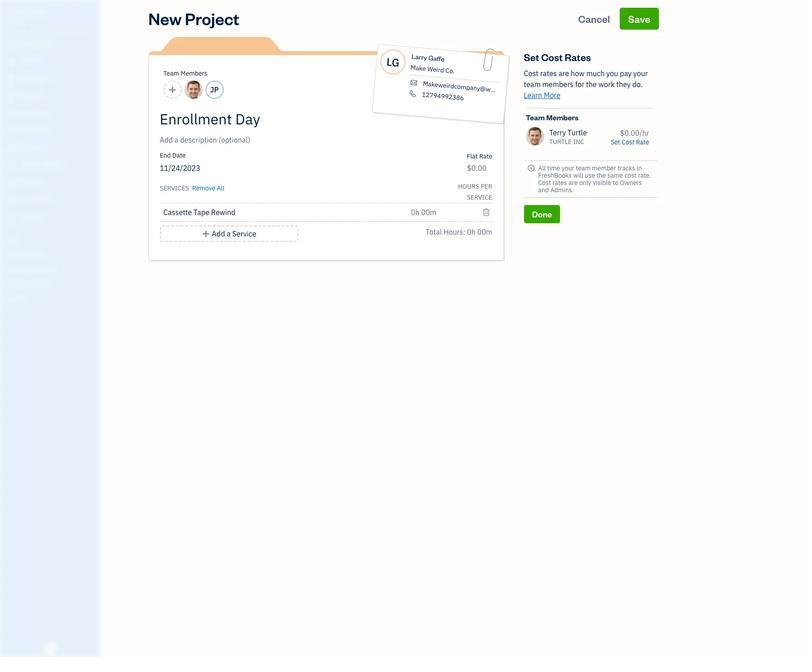 Task type: vqa. For each thing, say whether or not it's contained in the screenshot.
GO TO HELP Image
no



Task type: describe. For each thing, give the bounding box(es) containing it.
time
[[548, 164, 560, 172]]

flat rate
[[467, 152, 493, 161]]

payment image
[[6, 109, 17, 118]]

add
[[212, 229, 225, 238]]

cost inside the all time your team member tracks in freshbooks will use the same cost rate. cost rates are only visible to owners and admins.
[[539, 179, 551, 187]]

End date in  format text field
[[160, 164, 326, 173]]

a
[[227, 229, 231, 238]]

larry gaffe make weird co.
[[410, 52, 455, 75]]

end date
[[160, 151, 186, 160]]

items and services image
[[7, 265, 98, 273]]

turtle inside terry turtle turtle inc
[[550, 138, 572, 146]]

done
[[532, 209, 552, 219]]

cassette
[[163, 208, 192, 217]]

expense image
[[6, 126, 17, 135]]

1 horizontal spatial team members
[[526, 113, 579, 122]]

are inside the all time your team member tracks in freshbooks will use the same cost rate. cost rates are only visible to owners and admins.
[[569, 179, 578, 187]]

your inside the all time your team member tracks in freshbooks will use the same cost rate. cost rates are only visible to owners and admins.
[[562, 164, 575, 172]]

$0.00 /hr set cost rate
[[611, 129, 650, 146]]

work
[[599, 80, 615, 89]]

jp
[[210, 85, 219, 94]]

cost inside cost rates are how much you pay your team members for the work they do. learn more
[[524, 69, 539, 78]]

bank connections image
[[7, 280, 98, 287]]

00m
[[478, 228, 493, 237]]

plus image
[[202, 228, 210, 239]]

cost left the rates
[[542, 51, 563, 63]]

lg
[[386, 54, 400, 70]]

end
[[160, 151, 171, 160]]

set inside $0.00 /hr set cost rate
[[611, 138, 621, 146]]

do.
[[633, 80, 643, 89]]

members
[[543, 80, 574, 89]]

tracks
[[618, 164, 636, 172]]

same
[[608, 171, 623, 180]]

inc inside terry turtle turtle inc
[[574, 138, 585, 146]]

will
[[574, 171, 584, 180]]

add a service button
[[160, 226, 299, 242]]

cancel
[[579, 12, 610, 25]]

save button
[[620, 8, 659, 30]]

turtle inside turtle inc owner
[[7, 8, 33, 17]]

for
[[576, 80, 585, 89]]

much
[[587, 69, 605, 78]]

freshbooks
[[539, 171, 572, 180]]

only
[[580, 179, 592, 187]]

add team member image
[[168, 84, 177, 95]]

rates
[[565, 51, 591, 63]]

flat
[[467, 152, 478, 161]]

cancel button
[[570, 8, 619, 30]]

are inside cost rates are how much you pay your team members for the work they do. learn more
[[559, 69, 569, 78]]

hours
[[458, 182, 480, 191]]

client image
[[6, 57, 17, 66]]

0 vertical spatial team
[[163, 69, 179, 78]]

terry turtle turtle inc
[[550, 128, 587, 146]]

save
[[629, 12, 651, 25]]

your inside cost rates are how much you pay your team members for the work they do. learn more
[[634, 69, 648, 78]]

1 horizontal spatial members
[[547, 113, 579, 122]]

/hr
[[640, 129, 650, 138]]

project
[[185, 8, 240, 29]]

hours:
[[444, 228, 466, 237]]

learn
[[524, 91, 542, 100]]

dashboard image
[[6, 40, 17, 49]]

admins.
[[551, 186, 574, 194]]

timer image
[[6, 161, 17, 170]]

service
[[232, 229, 256, 238]]

freshbooks image
[[43, 643, 57, 654]]

pay
[[620, 69, 632, 78]]

settings image
[[7, 295, 98, 302]]

larry
[[411, 52, 428, 62]]

done button
[[524, 205, 561, 223]]

rate inside $0.00 /hr set cost rate
[[636, 138, 650, 146]]

make
[[410, 63, 426, 73]]

estimate image
[[6, 74, 17, 83]]

new
[[148, 8, 182, 29]]

project image
[[6, 144, 17, 153]]

cassette tape rewind
[[163, 208, 236, 217]]

owner
[[7, 18, 24, 25]]

member
[[592, 164, 617, 172]]

total
[[426, 228, 442, 237]]



Task type: locate. For each thing, give the bounding box(es) containing it.
total hours: 0h 00m
[[426, 228, 493, 237]]

are up members at the top of page
[[559, 69, 569, 78]]

1 horizontal spatial set
[[611, 138, 621, 146]]

0 horizontal spatial turtle
[[7, 8, 33, 17]]

0 vertical spatial inc
[[35, 8, 48, 17]]

0 vertical spatial team
[[524, 80, 541, 89]]

0 horizontal spatial team
[[163, 69, 179, 78]]

set down $0.00
[[611, 138, 621, 146]]

cost
[[625, 171, 637, 180]]

1 vertical spatial team
[[576, 164, 591, 172]]

turtle inc owner
[[7, 8, 48, 25]]

the right use
[[597, 171, 606, 180]]

0 vertical spatial team members
[[163, 69, 208, 78]]

1 horizontal spatial turtle
[[550, 138, 572, 146]]

cost inside $0.00 /hr set cost rate
[[622, 138, 635, 146]]

0 horizontal spatial all
[[217, 184, 225, 192]]

1 vertical spatial set
[[611, 138, 621, 146]]

0 vertical spatial all
[[539, 164, 546, 172]]

are
[[559, 69, 569, 78], [569, 179, 578, 187]]

rates
[[541, 69, 557, 78], [553, 179, 567, 187]]

1 vertical spatial rate
[[480, 152, 493, 161]]

team up the only
[[576, 164, 591, 172]]

the right for
[[586, 80, 597, 89]]

the inside the all time your team member tracks in freshbooks will use the same cost rate. cost rates are only visible to owners and admins.
[[597, 171, 606, 180]]

1 horizontal spatial your
[[634, 69, 648, 78]]

0 horizontal spatial set
[[524, 51, 540, 63]]

cost down $0.00
[[622, 138, 635, 146]]

1 vertical spatial are
[[569, 179, 578, 187]]

makeweirdcompany@weird.co
[[423, 79, 511, 95]]

are left the only
[[569, 179, 578, 187]]

0 vertical spatial members
[[181, 69, 208, 78]]

team members image
[[7, 251, 98, 258]]

remove
[[192, 184, 216, 192]]

rewind
[[211, 208, 236, 217]]

envelope image
[[409, 79, 419, 87]]

0 horizontal spatial inc
[[35, 8, 48, 17]]

use
[[585, 171, 595, 180]]

inc
[[35, 8, 48, 17], [574, 138, 585, 146]]

1 horizontal spatial rate
[[636, 138, 650, 146]]

rates inside cost rates are how much you pay your team members for the work they do. learn more
[[541, 69, 557, 78]]

Project Name text field
[[160, 110, 411, 128]]

0 vertical spatial rate
[[636, 138, 650, 146]]

turtle up owner at the top
[[7, 8, 33, 17]]

how
[[571, 69, 585, 78]]

rate right "flat"
[[480, 152, 493, 161]]

$0.00
[[620, 129, 640, 138]]

team members
[[163, 69, 208, 78], [526, 113, 579, 122]]

chart image
[[6, 196, 17, 205]]

cost
[[542, 51, 563, 63], [524, 69, 539, 78], [622, 138, 635, 146], [539, 179, 551, 187]]

0 vertical spatial are
[[559, 69, 569, 78]]

0 vertical spatial turtle
[[7, 8, 33, 17]]

your right "time"
[[562, 164, 575, 172]]

co.
[[445, 66, 455, 75]]

invoice image
[[6, 92, 17, 101]]

1 horizontal spatial team
[[526, 113, 545, 122]]

0 horizontal spatial members
[[181, 69, 208, 78]]

0 vertical spatial the
[[586, 80, 597, 89]]

rate
[[636, 138, 650, 146], [480, 152, 493, 161]]

per
[[481, 182, 493, 191]]

apps image
[[7, 236, 98, 244]]

rates up members at the top of page
[[541, 69, 557, 78]]

services remove all
[[160, 184, 225, 192]]

set
[[524, 51, 540, 63], [611, 138, 621, 146]]

0h 00m text field
[[411, 208, 437, 217]]

0 horizontal spatial rate
[[480, 152, 493, 161]]

turtle down terry
[[550, 138, 572, 146]]

services
[[160, 184, 189, 192]]

1 horizontal spatial inc
[[574, 138, 585, 146]]

team up learn
[[524, 80, 541, 89]]

main element
[[0, 0, 123, 658]]

remove project service image
[[482, 207, 491, 218]]

more
[[544, 91, 561, 100]]

set cost rate button
[[611, 138, 650, 146]]

1 vertical spatial members
[[547, 113, 579, 122]]

0 horizontal spatial team
[[524, 80, 541, 89]]

info image
[[528, 165, 535, 172]]

1 vertical spatial turtle
[[550, 138, 572, 146]]

to
[[613, 179, 619, 187]]

team inside cost rates are how much you pay your team members for the work they do. learn more
[[524, 80, 541, 89]]

service
[[467, 193, 493, 202]]

1 vertical spatial team members
[[526, 113, 579, 122]]

money image
[[6, 178, 17, 187]]

team up add team member "image"
[[163, 69, 179, 78]]

1 vertical spatial rates
[[553, 179, 567, 187]]

set up learn
[[524, 51, 540, 63]]

1 horizontal spatial team
[[576, 164, 591, 172]]

report image
[[6, 213, 17, 222]]

1 vertical spatial all
[[217, 184, 225, 192]]

the inside cost rates are how much you pay your team members for the work they do. learn more
[[586, 80, 597, 89]]

visible
[[593, 179, 612, 187]]

1 vertical spatial your
[[562, 164, 575, 172]]

0 vertical spatial your
[[634, 69, 648, 78]]

your
[[634, 69, 648, 78], [562, 164, 575, 172]]

date
[[172, 151, 186, 160]]

rates inside the all time your team member tracks in freshbooks will use the same cost rate. cost rates are only visible to owners and admins.
[[553, 179, 567, 187]]

remove all button
[[191, 181, 225, 194]]

terry
[[550, 128, 566, 137]]

your up 'do.'
[[634, 69, 648, 78]]

team members up terry
[[526, 113, 579, 122]]

they
[[617, 80, 631, 89]]

all right info image at the top right
[[539, 164, 546, 172]]

hours per service
[[458, 182, 493, 202]]

you
[[607, 69, 619, 78]]

the
[[586, 80, 597, 89], [597, 171, 606, 180]]

12794992386
[[422, 90, 464, 102]]

inc inside turtle inc owner
[[35, 8, 48, 17]]

and
[[539, 186, 549, 194]]

turtle
[[7, 8, 33, 17], [550, 138, 572, 146]]

Amount (USD) text field
[[467, 164, 487, 173]]

0 vertical spatial set
[[524, 51, 540, 63]]

turtle
[[568, 128, 587, 137]]

1 vertical spatial inc
[[574, 138, 585, 146]]

owners
[[620, 179, 642, 187]]

rate.
[[638, 171, 652, 180]]

all inside the all time your team member tracks in freshbooks will use the same cost rate. cost rates are only visible to owners and admins.
[[539, 164, 546, 172]]

in
[[637, 164, 642, 172]]

add a service
[[212, 229, 256, 238]]

1 vertical spatial team
[[526, 113, 545, 122]]

learn more link
[[524, 91, 561, 100]]

0h
[[467, 228, 476, 237]]

cost down "time"
[[539, 179, 551, 187]]

members
[[181, 69, 208, 78], [547, 113, 579, 122]]

tape
[[194, 208, 210, 217]]

1 horizontal spatial all
[[539, 164, 546, 172]]

all right remove
[[217, 184, 225, 192]]

0 vertical spatial rates
[[541, 69, 557, 78]]

rates down "time"
[[553, 179, 567, 187]]

cost up learn
[[524, 69, 539, 78]]

0 horizontal spatial team members
[[163, 69, 208, 78]]

Project Description text field
[[160, 135, 411, 145]]

rate down /hr
[[636, 138, 650, 146]]

1 vertical spatial the
[[597, 171, 606, 180]]

all time your team member tracks in freshbooks will use the same cost rate. cost rates are only visible to owners and admins.
[[539, 164, 652, 194]]

team
[[163, 69, 179, 78], [526, 113, 545, 122]]

weird
[[427, 65, 444, 74]]

0 horizontal spatial your
[[562, 164, 575, 172]]

team members up add team member "image"
[[163, 69, 208, 78]]

phone image
[[408, 90, 418, 98]]

all
[[539, 164, 546, 172], [217, 184, 225, 192]]

gaffe
[[428, 53, 445, 63]]

team inside the all time your team member tracks in freshbooks will use the same cost rate. cost rates are only visible to owners and admins.
[[576, 164, 591, 172]]

team
[[524, 80, 541, 89], [576, 164, 591, 172]]

team down learn
[[526, 113, 545, 122]]

new project
[[148, 8, 240, 29]]

set cost rates
[[524, 51, 591, 63]]

cost rates are how much you pay your team members for the work they do. learn more
[[524, 69, 648, 100]]



